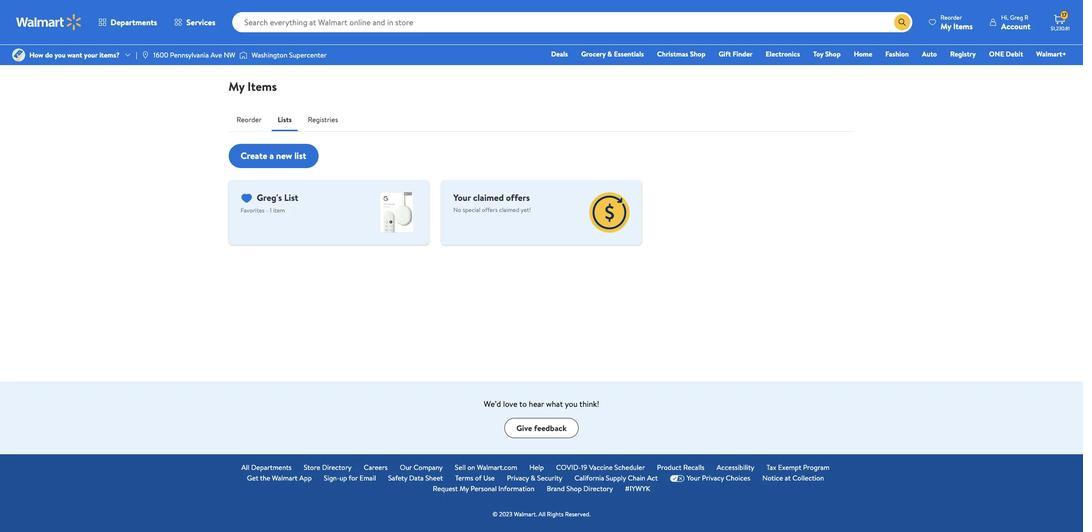 Task type: vqa. For each thing, say whether or not it's contained in the screenshot.
the Fashion gift deals
no



Task type: describe. For each thing, give the bounding box(es) containing it.
deals
[[551, 49, 568, 59]]

get
[[247, 473, 259, 483]]

19
[[581, 463, 587, 473]]

safety data sheet link
[[388, 473, 443, 484]]

washington
[[252, 50, 288, 60]]

walmart.
[[514, 510, 537, 519]]

1 horizontal spatial you
[[565, 399, 578, 410]]

essentials
[[614, 49, 644, 59]]

gift
[[719, 49, 731, 59]]

0 horizontal spatial my
[[229, 78, 245, 95]]

tax
[[767, 463, 777, 473]]

 image for how
[[12, 48, 25, 62]]

walmart
[[272, 473, 298, 483]]

christmas
[[657, 49, 688, 59]]

© 2023 walmart. all rights reserved.
[[493, 510, 591, 519]]

walmart.com
[[477, 463, 517, 473]]

lists
[[278, 115, 292, 125]]

rights
[[547, 510, 564, 519]]

toy shop
[[813, 49, 841, 59]]

electronics link
[[761, 48, 805, 60]]

store directory link
[[304, 463, 352, 473]]

careers link
[[364, 463, 388, 473]]

one debit link
[[985, 48, 1028, 60]]

a
[[270, 149, 274, 162]]

fashion link
[[881, 48, 914, 60]]

departments inside dropdown button
[[111, 17, 157, 28]]

terms of use
[[455, 473, 495, 483]]

toy shop link
[[809, 48, 846, 60]]

love
[[503, 399, 518, 410]]

covid-
[[556, 463, 581, 473]]

your
[[84, 50, 98, 60]]

no
[[454, 205, 461, 214]]

shop for brand
[[567, 484, 582, 494]]

your claimed offers no special offers claimed yet!
[[454, 191, 531, 214]]

your for claimed
[[454, 191, 471, 204]]

give feedback button
[[504, 418, 579, 438]]

product recalls link
[[657, 463, 705, 473]]

vaccine
[[589, 463, 613, 473]]

-
[[266, 206, 268, 215]]

sheet
[[426, 473, 443, 483]]

0 vertical spatial all
[[241, 463, 250, 473]]

recalls
[[684, 463, 705, 473]]

list
[[284, 191, 298, 204]]

1 vertical spatial claimed
[[499, 205, 520, 214]]

items?
[[99, 50, 120, 60]]

terms
[[455, 473, 474, 483]]

supercenter
[[289, 50, 327, 60]]

our company
[[400, 463, 443, 473]]

safety data sheet
[[388, 473, 443, 483]]

we'd love to hear what you think!
[[484, 399, 600, 410]]

personal
[[471, 484, 497, 494]]

search icon image
[[899, 18, 907, 26]]

the
[[260, 473, 270, 483]]

1 vertical spatial all
[[539, 510, 546, 519]]

reorder my items
[[941, 13, 973, 32]]

brand shop directory
[[547, 484, 613, 494]]

christmas shop link
[[653, 48, 710, 60]]

deals link
[[547, 48, 573, 60]]

give
[[517, 423, 532, 434]]

Search search field
[[232, 12, 913, 32]]

electronics
[[766, 49, 800, 59]]

your for privacy
[[687, 473, 701, 483]]

1600 pennsylvania ave nw
[[153, 50, 236, 60]]

washington supercenter
[[252, 50, 327, 60]]

last added chromecast with google tv (hd) - streaming device image
[[377, 192, 417, 233]]

0 vertical spatial you
[[55, 50, 66, 60]]

use
[[483, 473, 495, 483]]

covid-19 vaccine scheduler link
[[556, 463, 645, 473]]

walmart+
[[1037, 49, 1067, 59]]

walmart image
[[16, 14, 82, 30]]

favorites
[[241, 206, 265, 215]]

create
[[241, 149, 267, 162]]

we'd
[[484, 399, 501, 410]]

1
[[270, 206, 272, 215]]

hi, greg r account
[[1002, 13, 1031, 32]]

exempt
[[778, 463, 802, 473]]

#iywyk
[[625, 484, 650, 494]]

shop for christmas
[[690, 49, 706, 59]]

items inside "reorder my items"
[[954, 20, 973, 32]]

1 horizontal spatial departments
[[251, 463, 292, 473]]

request
[[433, 484, 458, 494]]

brand
[[547, 484, 565, 494]]

help
[[530, 463, 544, 473]]

our company link
[[400, 463, 443, 473]]

tax exempt program get the walmart app
[[247, 463, 830, 483]]

accessibility
[[717, 463, 755, 473]]

0 horizontal spatial directory
[[322, 463, 352, 473]]

favorites - 1 item
[[241, 206, 285, 215]]

notice at collection request my personal information
[[433, 473, 824, 494]]

terms of use link
[[455, 473, 495, 484]]

safety
[[388, 473, 408, 483]]



Task type: locate. For each thing, give the bounding box(es) containing it.
items up registry link
[[954, 20, 973, 32]]

1 horizontal spatial all
[[539, 510, 546, 519]]

1 horizontal spatial my
[[460, 484, 469, 494]]

feedback
[[534, 423, 567, 434]]

1 horizontal spatial directory
[[584, 484, 613, 494]]

services
[[186, 17, 216, 28]]

store directory
[[304, 463, 352, 473]]

shop right brand
[[567, 484, 582, 494]]

of
[[475, 473, 482, 483]]

1 horizontal spatial your
[[687, 473, 701, 483]]

home link
[[850, 48, 877, 60]]

your inside the your claimed offers no special offers claimed yet!
[[454, 191, 471, 204]]

registries
[[308, 115, 338, 125]]

0 horizontal spatial items
[[248, 78, 277, 95]]

your inside your privacy choices link
[[687, 473, 701, 483]]

1 privacy from the left
[[507, 473, 529, 483]]

& inside grocery & essentials link
[[608, 49, 612, 59]]

grocery & essentials
[[581, 49, 644, 59]]

& for grocery
[[608, 49, 612, 59]]

at
[[785, 473, 791, 483]]

give feedback
[[517, 423, 567, 434]]

1 vertical spatial you
[[565, 399, 578, 410]]

all departments
[[241, 463, 292, 473]]

& inside privacy & security link
[[531, 473, 536, 483]]

shop right the christmas
[[690, 49, 706, 59]]

items down washington
[[248, 78, 277, 95]]

app
[[299, 473, 312, 483]]

covid-19 vaccine scheduler
[[556, 463, 645, 473]]

0 horizontal spatial your
[[454, 191, 471, 204]]

my inside "reorder my items"
[[941, 20, 952, 32]]

1 vertical spatial my
[[229, 78, 245, 95]]

services button
[[166, 10, 224, 34]]

0 horizontal spatial  image
[[12, 48, 25, 62]]

up
[[340, 473, 347, 483]]

1 horizontal spatial offers
[[506, 191, 530, 204]]

 image
[[240, 50, 248, 60]]

auto link
[[918, 48, 942, 60]]

privacy & security
[[507, 473, 563, 483]]

one debit
[[989, 49, 1024, 59]]

privacy choices icon image
[[670, 475, 685, 482]]

chain
[[628, 473, 646, 483]]

one
[[989, 49, 1005, 59]]

2 horizontal spatial my
[[941, 20, 952, 32]]

2023
[[499, 510, 513, 519]]

1 vertical spatial your
[[687, 473, 701, 483]]

reorder for reorder my items
[[941, 13, 962, 21]]

walmart+ link
[[1032, 48, 1071, 60]]

reorder link
[[229, 108, 270, 132]]

& down help
[[531, 473, 536, 483]]

reorder inside "reorder my items"
[[941, 13, 962, 21]]

reorder down my items
[[237, 115, 262, 125]]

to
[[519, 399, 527, 410]]

registries link
[[300, 108, 346, 132]]

reorder up registry link
[[941, 13, 962, 21]]

your down the recalls
[[687, 473, 701, 483]]

sign-up for email
[[324, 473, 376, 483]]

1 horizontal spatial items
[[954, 20, 973, 32]]

r
[[1025, 13, 1029, 21]]

auto
[[922, 49, 937, 59]]

claimed left yet!
[[499, 205, 520, 214]]

on
[[468, 463, 475, 473]]

all
[[241, 463, 250, 473], [539, 510, 546, 519]]

reserved.
[[565, 510, 591, 519]]

directory down california
[[584, 484, 613, 494]]

departments
[[111, 17, 157, 28], [251, 463, 292, 473]]

& for privacy
[[531, 473, 536, 483]]

sign-
[[324, 473, 340, 483]]

help link
[[530, 463, 544, 473]]

&
[[608, 49, 612, 59], [531, 473, 536, 483]]

privacy & security link
[[507, 473, 563, 484]]

directory up sign- at the bottom left of the page
[[322, 463, 352, 473]]

 image for 1600
[[141, 51, 149, 59]]

registry
[[950, 49, 976, 59]]

your privacy choices
[[687, 473, 751, 483]]

departments up |
[[111, 17, 157, 28]]

my down the terms
[[460, 484, 469, 494]]

1 vertical spatial &
[[531, 473, 536, 483]]

1 vertical spatial directory
[[584, 484, 613, 494]]

sign-up for email link
[[324, 473, 376, 484]]

©
[[493, 510, 498, 519]]

company
[[414, 463, 443, 473]]

shop right toy
[[825, 49, 841, 59]]

|
[[136, 50, 137, 60]]

shop
[[690, 49, 706, 59], [825, 49, 841, 59], [567, 484, 582, 494]]

& right grocery
[[608, 49, 612, 59]]

1 horizontal spatial &
[[608, 49, 612, 59]]

create a new list button
[[229, 144, 319, 168]]

0 vertical spatial departments
[[111, 17, 157, 28]]

 image right |
[[141, 51, 149, 59]]

all up get
[[241, 463, 250, 473]]

supply
[[606, 473, 626, 483]]

greg
[[1010, 13, 1023, 21]]

Walmart Site-Wide search field
[[232, 12, 913, 32]]

1600
[[153, 50, 168, 60]]

0 horizontal spatial all
[[241, 463, 250, 473]]

0 vertical spatial my
[[941, 20, 952, 32]]

2 vertical spatial my
[[460, 484, 469, 494]]

0 horizontal spatial offers
[[482, 205, 498, 214]]

items
[[954, 20, 973, 32], [248, 78, 277, 95]]

my
[[941, 20, 952, 32], [229, 78, 245, 95], [460, 484, 469, 494]]

you right do
[[55, 50, 66, 60]]

0 vertical spatial your
[[454, 191, 471, 204]]

0 vertical spatial offers
[[506, 191, 530, 204]]

yet!
[[521, 205, 531, 214]]

sell on walmart.com
[[455, 463, 517, 473]]

1 horizontal spatial privacy
[[702, 473, 724, 483]]

0 vertical spatial reorder
[[941, 13, 962, 21]]

choices
[[726, 473, 751, 483]]

departments up the
[[251, 463, 292, 473]]

account
[[1002, 20, 1031, 32]]

claimed up special
[[473, 191, 504, 204]]

 image
[[12, 48, 25, 62], [141, 51, 149, 59]]

my down nw
[[229, 78, 245, 95]]

0 horizontal spatial reorder
[[237, 115, 262, 125]]

reorder for reorder
[[237, 115, 262, 125]]

0 vertical spatial &
[[608, 49, 612, 59]]

0 horizontal spatial departments
[[111, 17, 157, 28]]

your up no
[[454, 191, 471, 204]]

my up auto link
[[941, 20, 952, 32]]

all left rights
[[539, 510, 546, 519]]

1 vertical spatial reorder
[[237, 115, 262, 125]]

think!
[[580, 399, 600, 410]]

gift finder
[[719, 49, 753, 59]]

create a new list
[[241, 149, 306, 162]]

scheduler
[[615, 463, 645, 473]]

store
[[304, 463, 320, 473]]

0 horizontal spatial &
[[531, 473, 536, 483]]

home
[[854, 49, 873, 59]]

0 vertical spatial claimed
[[473, 191, 504, 204]]

data
[[409, 473, 424, 483]]

toy
[[813, 49, 824, 59]]

1 vertical spatial offers
[[482, 205, 498, 214]]

1 vertical spatial items
[[248, 78, 277, 95]]

shop for toy
[[825, 49, 841, 59]]

 image left how
[[12, 48, 25, 62]]

0 vertical spatial directory
[[322, 463, 352, 473]]

offers right special
[[482, 205, 498, 214]]

2 horizontal spatial shop
[[825, 49, 841, 59]]

christmas shop
[[657, 49, 706, 59]]

2 privacy from the left
[[702, 473, 724, 483]]

you right the what
[[565, 399, 578, 410]]

what
[[546, 399, 563, 410]]

$1,230.81
[[1051, 25, 1070, 32]]

reorder
[[941, 13, 962, 21], [237, 115, 262, 125]]

careers
[[364, 463, 388, 473]]

1 horizontal spatial  image
[[141, 51, 149, 59]]

sell
[[455, 463, 466, 473]]

list
[[294, 149, 306, 162]]

0 horizontal spatial shop
[[567, 484, 582, 494]]

item
[[273, 206, 285, 215]]

hear
[[529, 399, 544, 410]]

for
[[349, 473, 358, 483]]

collection
[[793, 473, 824, 483]]

0 horizontal spatial you
[[55, 50, 66, 60]]

privacy down the recalls
[[702, 473, 724, 483]]

my inside the notice at collection request my personal information
[[460, 484, 469, 494]]

information
[[499, 484, 535, 494]]

do
[[45, 50, 53, 60]]

1 vertical spatial departments
[[251, 463, 292, 473]]

0 vertical spatial items
[[954, 20, 973, 32]]

1 horizontal spatial shop
[[690, 49, 706, 59]]

offers up yet!
[[506, 191, 530, 204]]

california supply chain act link
[[575, 473, 658, 484]]

1 horizontal spatial reorder
[[941, 13, 962, 21]]

your privacy choices link
[[670, 473, 751, 484]]

privacy up information
[[507, 473, 529, 483]]

notice at collection link
[[763, 473, 824, 484]]

0 horizontal spatial privacy
[[507, 473, 529, 483]]

california supply chain act
[[575, 473, 658, 483]]



